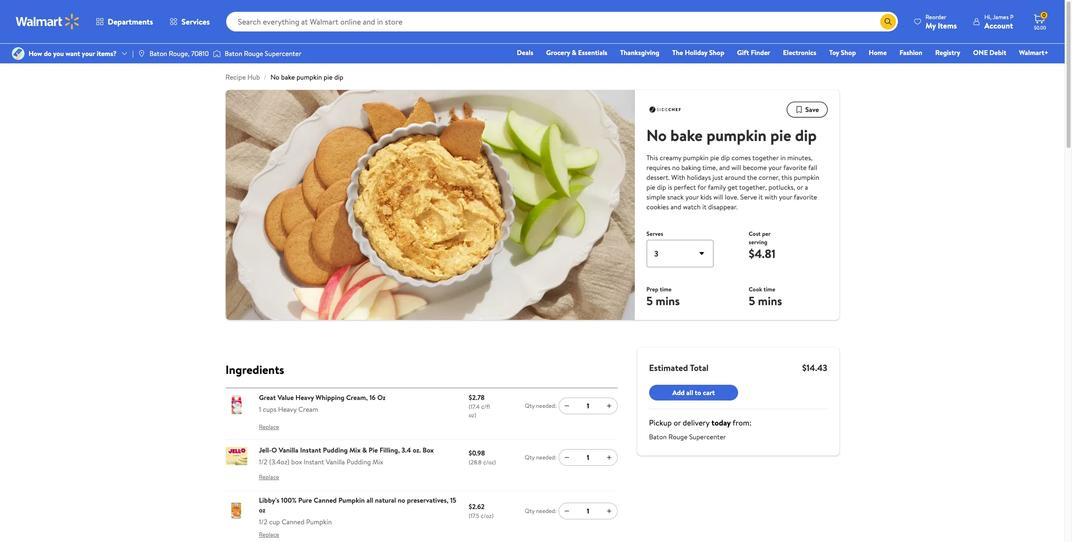 Task type: vqa. For each thing, say whether or not it's contained in the screenshot.
'James'
yes



Task type: describe. For each thing, give the bounding box(es) containing it.
70810
[[191, 49, 209, 59]]

whipping
[[316, 393, 345, 403]]

decrease quantity great value heavy whipping cream, 16 oz-count, current quantity 1 image
[[563, 402, 571, 410]]

great value heavy whipping cream, 16 oz 1 cups heavy cream
[[259, 393, 386, 415]]

deals
[[517, 48, 534, 58]]

mins for cook time 5 mins
[[758, 293, 782, 309]]

or inside this creamy pumpkin pie dip comes together in minutes, requires no baking time, and will become your favorite fall dessert. with holidays just around the corner, this pumpkin pie dip is perfect for family get together, potlucks, or a simple snack your kids will love. serve it with your favorite cookies and watch it disappear.
[[797, 183, 803, 192]]

(17.5
[[469, 512, 479, 521]]

1 horizontal spatial canned
[[314, 496, 337, 506]]

save button
[[787, 102, 828, 118]]

want
[[66, 49, 80, 59]]

departments
[[108, 16, 153, 27]]

replace for jell-
[[259, 473, 279, 482]]

your right become
[[769, 163, 782, 173]]

cost per serving $4.81
[[749, 230, 776, 262]]

saved image
[[796, 106, 804, 114]]

1 needed: from the top
[[536, 402, 557, 410]]

replace for libby's
[[259, 531, 279, 539]]

search icon image
[[884, 18, 892, 26]]

do
[[44, 49, 52, 59]]

$2.62 (17.5 ¢/oz)
[[469, 502, 494, 521]]

great value heavy whipping cream, 16 oz link
[[259, 393, 386, 403]]

hub
[[248, 72, 260, 82]]

0 vertical spatial favorite
[[784, 163, 807, 173]]

1 horizontal spatial it
[[759, 192, 763, 202]]

cup
[[269, 517, 280, 527]]

time,
[[703, 163, 718, 173]]

cookies
[[647, 202, 669, 212]]

0
[[1043, 11, 1046, 19]]

fall
[[809, 163, 818, 173]]

fashion
[[900, 48, 923, 58]]

1 vertical spatial will
[[714, 192, 723, 202]]

replace inside $2.78 (17.4 ¢/fl oz) replace
[[259, 423, 279, 431]]

 image for baton rouge supercenter
[[213, 49, 221, 59]]

items?
[[97, 49, 117, 59]]

just
[[713, 173, 723, 183]]

no inside this creamy pumpkin pie dip comes together in minutes, requires no baking time, and will become your favorite fall dessert. with holidays just around the corner, this pumpkin pie dip is perfect for family get together, potlucks, or a simple snack your kids will love. serve it with your favorite cookies and watch it disappear.
[[672, 163, 680, 173]]

together
[[753, 153, 779, 163]]

supercenter inside pickup or delivery today from: baton rouge supercenter
[[689, 432, 726, 442]]

from:
[[733, 418, 752, 428]]

time for cook time 5 mins
[[764, 285, 776, 294]]

toy shop
[[829, 48, 856, 58]]

1 vertical spatial heavy
[[278, 405, 297, 415]]

grocery
[[546, 48, 570, 58]]

16
[[370, 393, 376, 403]]

5 for cook time 5 mins
[[749, 293, 755, 309]]

hi,
[[985, 13, 992, 21]]

comes
[[732, 153, 751, 163]]

is
[[668, 183, 672, 192]]

oz
[[377, 393, 386, 403]]

0 vertical spatial pudding
[[323, 446, 348, 456]]

holiday
[[685, 48, 708, 58]]

no bake pumpkin pie dip image
[[226, 90, 635, 320]]

3.4
[[402, 446, 411, 456]]

$2.78
[[469, 393, 485, 403]]

great value heavy whipping cream, 16 oz image
[[226, 394, 247, 416]]

increase quantity jell-o vanilla instant pudding mix & pie filling, 3.4 oz. box-count, current quantity 1 image
[[606, 454, 613, 462]]

baton rouge, 70810
[[149, 49, 209, 59]]

0 horizontal spatial and
[[671, 202, 681, 212]]

this
[[647, 153, 658, 163]]

walmart+
[[1019, 48, 1049, 58]]

toy shop link
[[825, 47, 861, 58]]

0 vertical spatial no
[[271, 72, 280, 82]]

0 vertical spatial and
[[719, 163, 730, 173]]

¢/oz) for $2.62
[[481, 512, 494, 521]]

one
[[973, 48, 988, 58]]

qty needed: for $0.98
[[525, 454, 557, 462]]

add
[[673, 388, 685, 398]]

$2.78 (17.4 ¢/fl oz) replace
[[259, 393, 490, 431]]

libby's 100% pure canned pumpkin all natural no preservatives, 15 oz image
[[226, 499, 247, 521]]

replace button for 1/2 (3.4oz) box instant vanilla pudding mix
[[259, 470, 279, 486]]

toy
[[829, 48, 839, 58]]

corner,
[[759, 173, 780, 183]]

deals link
[[513, 47, 538, 58]]

box
[[423, 446, 434, 456]]

or inside pickup or delivery today from: baton rouge supercenter
[[674, 418, 681, 428]]

oz)
[[469, 411, 476, 420]]

Walmart Site-Wide search field
[[226, 12, 898, 31]]

0 horizontal spatial rouge
[[244, 49, 263, 59]]

1 vertical spatial instant
[[304, 458, 324, 468]]

baking
[[682, 163, 701, 173]]

all inside libby's 100% pure canned pumpkin all natural no preservatives, 15 oz 1/2 cup canned pumpkin
[[367, 496, 373, 506]]

|
[[132, 49, 134, 59]]

$14.43
[[802, 362, 828, 374]]

shop inside 'link'
[[709, 48, 725, 58]]

increase quantity libby's 100% pure canned pumpkin all natural no preservatives, 15 oz-count, current quantity 1 image
[[606, 508, 613, 515]]

pumpkin right /
[[297, 72, 322, 82]]

$0.00
[[1034, 24, 1046, 31]]

per
[[762, 230, 771, 238]]

creamy
[[660, 153, 682, 163]]

a
[[805, 183, 808, 192]]

for
[[698, 183, 707, 192]]

disappear.
[[708, 202, 738, 212]]

together,
[[739, 183, 767, 192]]

requires
[[647, 163, 671, 173]]

(28.8
[[469, 459, 482, 467]]

decrease quantity libby's 100% pure canned pumpkin all natural no preservatives, 15 oz-count, current quantity 1 image
[[563, 508, 571, 515]]

your left kids
[[686, 192, 699, 202]]

how do you want your items?
[[29, 49, 117, 59]]

this
[[782, 173, 792, 183]]

registry
[[936, 48, 961, 58]]

pie
[[369, 446, 378, 456]]

p
[[1010, 13, 1014, 21]]

today
[[712, 418, 731, 428]]

reorder my items
[[926, 13, 957, 31]]

simple
[[647, 192, 666, 202]]

jell-o vanilla instant pudding mix & pie filling, 3.4 oz. box image
[[226, 446, 247, 468]]

1 horizontal spatial pumpkin
[[339, 496, 365, 506]]

essentials
[[578, 48, 608, 58]]

gift
[[737, 48, 749, 58]]

$0.98
[[469, 449, 485, 459]]

home link
[[865, 47, 892, 58]]

pumpkin up holidays
[[683, 153, 709, 163]]

gift finder
[[737, 48, 771, 58]]

1 vertical spatial vanilla
[[326, 458, 345, 468]]

logo image
[[647, 104, 684, 115]]

cart
[[703, 388, 715, 398]]

walmart image
[[16, 14, 80, 30]]



Task type: locate. For each thing, give the bounding box(es) containing it.
1 horizontal spatial and
[[719, 163, 730, 173]]

1 vertical spatial qty needed:
[[525, 454, 557, 462]]

delivery
[[683, 418, 710, 428]]

1 vertical spatial or
[[674, 418, 681, 428]]

1 vertical spatial 1/2
[[259, 517, 268, 527]]

needed: for $0.98
[[536, 454, 557, 462]]

recipe hub / no bake pumpkin pie dip
[[226, 72, 343, 82]]

1 horizontal spatial no
[[647, 124, 667, 146]]

0 vertical spatial rouge
[[244, 49, 263, 59]]

0 vertical spatial bake
[[281, 72, 295, 82]]

2 needed: from the top
[[536, 454, 557, 462]]

3 replace from the top
[[259, 531, 279, 539]]

thanksgiving
[[620, 48, 660, 58]]

 image right |
[[138, 50, 146, 58]]

rouge
[[244, 49, 263, 59], [669, 432, 688, 442]]

1 horizontal spatial vanilla
[[326, 458, 345, 468]]

time for prep time 5 mins
[[660, 285, 672, 294]]

registry link
[[931, 47, 965, 58]]

oz
[[259, 506, 266, 515]]

0 horizontal spatial &
[[362, 446, 367, 456]]

it left with
[[759, 192, 763, 202]]

3 qty needed: from the top
[[525, 507, 557, 516]]

the
[[747, 173, 757, 183]]

1 horizontal spatial shop
[[841, 48, 856, 58]]

needed: left "decrease quantity jell-o vanilla instant pudding mix & pie filling, 3.4 oz. box-count, current quantity 1" image
[[536, 454, 557, 462]]

2 qty from the top
[[525, 454, 535, 462]]

1 vertical spatial no
[[398, 496, 405, 506]]

and right time,
[[719, 163, 730, 173]]

1 horizontal spatial no
[[672, 163, 680, 173]]

or left a
[[797, 183, 803, 192]]

decrease quantity jell-o vanilla instant pudding mix & pie filling, 3.4 oz. box-count, current quantity 1 image
[[563, 454, 571, 462]]

2 vertical spatial needed:
[[536, 507, 557, 516]]

no bake pumpkin pie dip
[[647, 124, 817, 146]]

5 inside cook time 5 mins
[[749, 293, 755, 309]]

hi, james p account
[[985, 13, 1014, 31]]

pumpkin up "comes"
[[707, 124, 767, 146]]

recipe hub link
[[226, 72, 260, 82]]

0 horizontal spatial 5
[[647, 293, 653, 309]]

supercenter
[[265, 49, 302, 59], [689, 432, 726, 442]]

thanksgiving link
[[616, 47, 664, 58]]

time
[[660, 285, 672, 294], [764, 285, 776, 294]]

0 vertical spatial mix
[[350, 446, 361, 456]]

pure
[[298, 496, 312, 506]]

qty left decrease quantity great value heavy whipping cream, 16 oz-count, current quantity 1 "icon"
[[525, 402, 535, 410]]

1 left cups on the bottom
[[259, 405, 261, 415]]

increase quantity great value heavy whipping cream, 16 oz-count, current quantity 1 image
[[606, 402, 613, 410]]

bake right /
[[281, 72, 295, 82]]

mix left pie
[[350, 446, 361, 456]]

1/2 inside libby's 100% pure canned pumpkin all natural no preservatives, 15 oz 1/2 cup canned pumpkin
[[259, 517, 268, 527]]

1 vertical spatial bake
[[671, 124, 703, 146]]

1 horizontal spatial mins
[[758, 293, 782, 309]]

1 horizontal spatial baton
[[225, 49, 242, 59]]

&
[[572, 48, 577, 58], [362, 446, 367, 456]]

mins inside cook time 5 mins
[[758, 293, 782, 309]]

¢/fl
[[481, 403, 490, 411]]

replace button for 1/2 cup canned pumpkin
[[259, 527, 279, 543]]

2 vertical spatial qty
[[525, 507, 535, 516]]

no inside libby's 100% pure canned pumpkin all natural no preservatives, 15 oz 1/2 cup canned pumpkin
[[398, 496, 405, 506]]

5 for prep time 5 mins
[[647, 293, 653, 309]]

replace button down (3.4oz)
[[259, 470, 279, 486]]

pickup
[[649, 418, 672, 428]]

replace down "cup"
[[259, 531, 279, 539]]

100%
[[281, 496, 297, 506]]

0 horizontal spatial baton
[[149, 49, 167, 59]]

1 vertical spatial favorite
[[794, 192, 817, 202]]

no
[[271, 72, 280, 82], [647, 124, 667, 146]]

time inside cook time 5 mins
[[764, 285, 776, 294]]

favorite left fall
[[784, 163, 807, 173]]

vanilla down jell-o vanilla instant pudding mix & pie filling, 3.4 oz. box link
[[326, 458, 345, 468]]

1 vertical spatial supercenter
[[689, 432, 726, 442]]

1 vertical spatial all
[[367, 496, 373, 506]]

baton rouge supercenter
[[225, 49, 302, 59]]

1 horizontal spatial rouge
[[669, 432, 688, 442]]

snack
[[667, 192, 684, 202]]

o
[[272, 446, 277, 456]]

2 replace button from the top
[[259, 470, 279, 486]]

0 horizontal spatial mix
[[350, 446, 361, 456]]

1 horizontal spatial  image
[[138, 50, 146, 58]]

3 needed: from the top
[[536, 507, 557, 516]]

bake
[[281, 72, 295, 82], [671, 124, 703, 146]]

or
[[797, 183, 803, 192], [674, 418, 681, 428]]

¢/oz) inside $0.98 (28.8 ¢/oz)
[[483, 459, 496, 467]]

mins for prep time 5 mins
[[656, 293, 680, 309]]

1/2 inside the jell-o vanilla instant pudding mix & pie filling, 3.4 oz. box 1/2 (3.4oz) box instant vanilla pudding mix
[[259, 458, 268, 468]]

0 vertical spatial instant
[[300, 446, 321, 456]]

baton inside pickup or delivery today from: baton rouge supercenter
[[649, 432, 667, 442]]

filling,
[[380, 446, 400, 456]]

the holiday shop link
[[668, 47, 729, 58]]

3 replace button from the top
[[259, 527, 279, 543]]

qty for $2.62
[[525, 507, 535, 516]]

1 mins from the left
[[656, 293, 680, 309]]

pudding down jell-o vanilla instant pudding mix & pie filling, 3.4 oz. box link
[[347, 458, 371, 468]]

5
[[647, 293, 653, 309], [749, 293, 755, 309]]

0 horizontal spatial no
[[271, 72, 280, 82]]

 image
[[12, 47, 25, 60], [213, 49, 221, 59], [138, 50, 146, 58]]

cups
[[263, 405, 277, 415]]

no up this
[[647, 124, 667, 146]]

great
[[259, 393, 276, 403]]

1 vertical spatial rouge
[[669, 432, 688, 442]]

one debit
[[973, 48, 1007, 58]]

$4.81
[[749, 245, 776, 262]]

2 vertical spatial qty needed:
[[525, 507, 557, 516]]

or right pickup
[[674, 418, 681, 428]]

2 1/2 from the top
[[259, 517, 268, 527]]

qty needed: left "decrease quantity jell-o vanilla instant pudding mix & pie filling, 3.4 oz. box-count, current quantity 1" image
[[525, 454, 557, 462]]

0 vertical spatial qty
[[525, 402, 535, 410]]

1 horizontal spatial time
[[764, 285, 776, 294]]

walmart+ link
[[1015, 47, 1053, 58]]

(3.4oz)
[[269, 458, 290, 468]]

heavy
[[296, 393, 314, 403], [278, 405, 297, 415]]

mix down pie
[[373, 458, 383, 468]]

no left baking
[[672, 163, 680, 173]]

1 time from the left
[[660, 285, 672, 294]]

0 vertical spatial canned
[[314, 496, 337, 506]]

love.
[[725, 192, 739, 202]]

supercenter up recipe hub / no bake pumpkin pie dip
[[265, 49, 302, 59]]

0 vertical spatial pumpkin
[[339, 496, 365, 506]]

1 for libby's 100% pure canned pumpkin all natural no preservatives, 15 oz
[[587, 507, 589, 516]]

1 horizontal spatial will
[[732, 163, 742, 173]]

replace down cups on the bottom
[[259, 423, 279, 431]]

1 vertical spatial pumpkin
[[306, 517, 332, 527]]

cook
[[749, 285, 762, 294]]

0 horizontal spatial vanilla
[[279, 446, 299, 456]]

replace down (3.4oz)
[[259, 473, 279, 482]]

1 vertical spatial no
[[647, 124, 667, 146]]

rouge,
[[169, 49, 190, 59]]

pickup or delivery today from: baton rouge supercenter
[[649, 418, 752, 442]]

rouge down pickup
[[669, 432, 688, 442]]

2 horizontal spatial  image
[[213, 49, 221, 59]]

it
[[759, 192, 763, 202], [703, 202, 707, 212]]

 image for how do you want your items?
[[12, 47, 25, 60]]

heavy down value
[[278, 405, 297, 415]]

0 vertical spatial qty needed:
[[525, 402, 557, 410]]

box
[[291, 458, 302, 468]]

family
[[708, 183, 726, 192]]

the
[[672, 48, 683, 58]]

1 inside great value heavy whipping cream, 16 oz 1 cups heavy cream
[[259, 405, 261, 415]]

1/2
[[259, 458, 268, 468], [259, 517, 268, 527]]

cream,
[[346, 393, 368, 403]]

instant right box
[[304, 458, 324, 468]]

0 vertical spatial will
[[732, 163, 742, 173]]

¢/oz) right (28.8
[[483, 459, 496, 467]]

replace button down cups on the bottom
[[259, 420, 279, 435]]

time right prep
[[660, 285, 672, 294]]

to
[[695, 388, 701, 398]]

1 horizontal spatial all
[[687, 388, 693, 398]]

fashion link
[[895, 47, 927, 58]]

instant
[[300, 446, 321, 456], [304, 458, 324, 468]]

time inside prep time 5 mins
[[660, 285, 672, 294]]

1 vertical spatial mix
[[373, 458, 383, 468]]

services button
[[161, 10, 218, 33]]

vanilla up box
[[279, 446, 299, 456]]

0 horizontal spatial will
[[714, 192, 723, 202]]

1 vertical spatial ¢/oz)
[[481, 512, 494, 521]]

2 time from the left
[[764, 285, 776, 294]]

 image right 70810
[[213, 49, 221, 59]]

cost
[[749, 230, 761, 238]]

time right cook
[[764, 285, 776, 294]]

canned right "cup"
[[282, 517, 305, 527]]

preservatives,
[[407, 496, 449, 506]]

and left "watch"
[[671, 202, 681, 212]]

rouge inside pickup or delivery today from: baton rouge supercenter
[[669, 432, 688, 442]]

perfect
[[674, 183, 696, 192]]

needed: left "decrease quantity libby's 100% pure canned pumpkin all natural no preservatives, 15 oz-count, current quantity 1" 'image'
[[536, 507, 557, 516]]

2 vertical spatial replace button
[[259, 527, 279, 543]]

1 vertical spatial needed:
[[536, 454, 557, 462]]

electronics link
[[779, 47, 821, 58]]

pumpkin down pure
[[306, 517, 332, 527]]

1 horizontal spatial &
[[572, 48, 577, 58]]

& right "grocery"
[[572, 48, 577, 58]]

holidays
[[687, 173, 711, 183]]

0 vertical spatial heavy
[[296, 393, 314, 403]]

value
[[278, 393, 294, 403]]

your right the want
[[82, 49, 95, 59]]

0 horizontal spatial supercenter
[[265, 49, 302, 59]]

2 replace from the top
[[259, 473, 279, 482]]

0 vertical spatial vanilla
[[279, 446, 299, 456]]

finder
[[751, 48, 771, 58]]

will left become
[[732, 163, 742, 173]]

1 horizontal spatial or
[[797, 183, 803, 192]]

1 vertical spatial canned
[[282, 517, 305, 527]]

no right natural
[[398, 496, 405, 506]]

libby's 100% pure canned pumpkin all natural no preservatives, 15 oz link
[[259, 496, 456, 515]]

0 horizontal spatial pumpkin
[[306, 517, 332, 527]]

all inside button
[[687, 388, 693, 398]]

baton left rouge,
[[149, 49, 167, 59]]

bake up creamy
[[671, 124, 703, 146]]

2 shop from the left
[[841, 48, 856, 58]]

1 qty needed: from the top
[[525, 402, 557, 410]]

3 qty from the top
[[525, 507, 535, 516]]

0 vertical spatial replace
[[259, 423, 279, 431]]

needed: left decrease quantity great value heavy whipping cream, 16 oz-count, current quantity 1 "icon"
[[536, 402, 557, 410]]

1 left increase quantity jell-o vanilla instant pudding mix & pie filling, 3.4 oz. box-count, current quantity 1 "image"
[[587, 453, 589, 463]]

will right kids
[[714, 192, 723, 202]]

services
[[182, 16, 210, 27]]

you
[[53, 49, 64, 59]]

it right "watch"
[[703, 202, 707, 212]]

baton for baton rouge, 70810
[[149, 49, 167, 59]]

replace button down oz
[[259, 527, 279, 543]]

baton for baton rouge supercenter
[[225, 49, 242, 59]]

& inside the jell-o vanilla instant pudding mix & pie filling, 3.4 oz. box 1/2 (3.4oz) box instant vanilla pudding mix
[[362, 446, 367, 456]]

0 horizontal spatial all
[[367, 496, 373, 506]]

pumpkin left natural
[[339, 496, 365, 506]]

ingredients
[[226, 362, 284, 378]]

potlucks,
[[769, 183, 795, 192]]

all left to
[[687, 388, 693, 398]]

1 right decrease quantity great value heavy whipping cream, 16 oz-count, current quantity 1 "icon"
[[587, 401, 589, 411]]

qty needed: for $2.62
[[525, 507, 557, 516]]

1 replace button from the top
[[259, 420, 279, 435]]

& left pie
[[362, 446, 367, 456]]

estimated
[[649, 362, 688, 374]]

¢/oz) right (17.5
[[481, 512, 494, 521]]

2 mins from the left
[[758, 293, 782, 309]]

1 horizontal spatial 5
[[749, 293, 755, 309]]

become
[[743, 163, 767, 173]]

needed:
[[536, 402, 557, 410], [536, 454, 557, 462], [536, 507, 557, 516]]

0 vertical spatial &
[[572, 48, 577, 58]]

1 horizontal spatial mix
[[373, 458, 383, 468]]

0 vertical spatial all
[[687, 388, 693, 398]]

0 vertical spatial needed:
[[536, 402, 557, 410]]

baton down pickup
[[649, 432, 667, 442]]

qty left "decrease quantity jell-o vanilla instant pudding mix & pie filling, 3.4 oz. box-count, current quantity 1" image
[[525, 454, 535, 462]]

0 $0.00
[[1034, 11, 1046, 31]]

1 vertical spatial and
[[671, 202, 681, 212]]

debit
[[990, 48, 1007, 58]]

qty needed: left "decrease quantity libby's 100% pure canned pumpkin all natural no preservatives, 15 oz-count, current quantity 1" 'image'
[[525, 507, 557, 516]]

0 horizontal spatial time
[[660, 285, 672, 294]]

james
[[993, 13, 1009, 21]]

qty for $2.78
[[525, 402, 535, 410]]

0 horizontal spatial  image
[[12, 47, 25, 60]]

0 vertical spatial or
[[797, 183, 803, 192]]

serve
[[740, 192, 757, 202]]

Search search field
[[226, 12, 898, 31]]

account
[[985, 20, 1013, 31]]

needed: for $2.62
[[536, 507, 557, 516]]

qty needed: left decrease quantity great value heavy whipping cream, 16 oz-count, current quantity 1 "icon"
[[525, 402, 557, 410]]

1/2 left "cup"
[[259, 517, 268, 527]]

jell-o vanilla instant pudding mix & pie filling, 3.4 oz. box link
[[259, 446, 434, 456]]

¢/oz)
[[483, 459, 496, 467], [481, 512, 494, 521]]

your right with
[[779, 192, 793, 202]]

1 5 from the left
[[647, 293, 653, 309]]

canned right pure
[[314, 496, 337, 506]]

1 vertical spatial replace button
[[259, 470, 279, 486]]

1 for jell-o vanilla instant pudding mix & pie filling, 3.4 oz. box
[[587, 453, 589, 463]]

0 vertical spatial replace button
[[259, 420, 279, 435]]

 image for baton rouge, 70810
[[138, 50, 146, 58]]

1 horizontal spatial supercenter
[[689, 432, 726, 442]]

0 horizontal spatial it
[[703, 202, 707, 212]]

2 horizontal spatial baton
[[649, 432, 667, 442]]

qty left "decrease quantity libby's 100% pure canned pumpkin all natural no preservatives, 15 oz-count, current quantity 1" 'image'
[[525, 507, 535, 516]]

1 horizontal spatial bake
[[671, 124, 703, 146]]

all left natural
[[367, 496, 373, 506]]

0 horizontal spatial or
[[674, 418, 681, 428]]

5 inside prep time 5 mins
[[647, 293, 653, 309]]

my
[[926, 20, 936, 31]]

0 horizontal spatial no
[[398, 496, 405, 506]]

1 vertical spatial replace
[[259, 473, 279, 482]]

0 vertical spatial supercenter
[[265, 49, 302, 59]]

shop right the holiday
[[709, 48, 725, 58]]

1 shop from the left
[[709, 48, 725, 58]]

 image left how
[[12, 47, 25, 60]]

with
[[765, 192, 778, 202]]

all
[[687, 388, 693, 398], [367, 496, 373, 506]]

instant up box
[[300, 446, 321, 456]]

pumpkin right this
[[794, 173, 820, 183]]

0 horizontal spatial bake
[[281, 72, 295, 82]]

1 left increase quantity libby's 100% pure canned pumpkin all natural no preservatives, 15 oz-count, current quantity 1 icon
[[587, 507, 589, 516]]

0 horizontal spatial canned
[[282, 517, 305, 527]]

1 for great value heavy whipping cream, 16 oz
[[587, 401, 589, 411]]

qty needed: for $2.78
[[525, 402, 557, 410]]

reorder
[[926, 13, 947, 21]]

replace button for 1 cups heavy cream
[[259, 420, 279, 435]]

0 vertical spatial 1/2
[[259, 458, 268, 468]]

2 vertical spatial replace
[[259, 531, 279, 539]]

electronics
[[783, 48, 817, 58]]

rouge up hub
[[244, 49, 263, 59]]

oz.
[[413, 446, 421, 456]]

1 vertical spatial pudding
[[347, 458, 371, 468]]

2 qty needed: from the top
[[525, 454, 557, 462]]

1 vertical spatial qty
[[525, 454, 535, 462]]

how
[[29, 49, 42, 59]]

pudding left pie
[[323, 446, 348, 456]]

replace button
[[259, 420, 279, 435], [259, 470, 279, 486], [259, 527, 279, 543]]

0 vertical spatial no
[[672, 163, 680, 173]]

baton up recipe
[[225, 49, 242, 59]]

1 qty from the top
[[525, 402, 535, 410]]

one debit link
[[969, 47, 1011, 58]]

gift finder link
[[733, 47, 775, 58]]

add all to cart
[[673, 388, 715, 398]]

¢/oz) for $0.98
[[483, 459, 496, 467]]

favorite down fall
[[794, 192, 817, 202]]

¢/oz) inside $2.62 (17.5 ¢/oz)
[[481, 512, 494, 521]]

1 vertical spatial &
[[362, 446, 367, 456]]

0 horizontal spatial mins
[[656, 293, 680, 309]]

shop right toy
[[841, 48, 856, 58]]

0 horizontal spatial shop
[[709, 48, 725, 58]]

prep
[[647, 285, 659, 294]]

mins inside prep time 5 mins
[[656, 293, 680, 309]]

0 vertical spatial ¢/oz)
[[483, 459, 496, 467]]

1/2 down 'jell-'
[[259, 458, 268, 468]]

1 1/2 from the top
[[259, 458, 268, 468]]

qty for $0.98
[[525, 454, 535, 462]]

2 5 from the left
[[749, 293, 755, 309]]

no right /
[[271, 72, 280, 82]]

get
[[728, 183, 738, 192]]

1 replace from the top
[[259, 423, 279, 431]]

heavy up cream
[[296, 393, 314, 403]]

supercenter down delivery
[[689, 432, 726, 442]]



